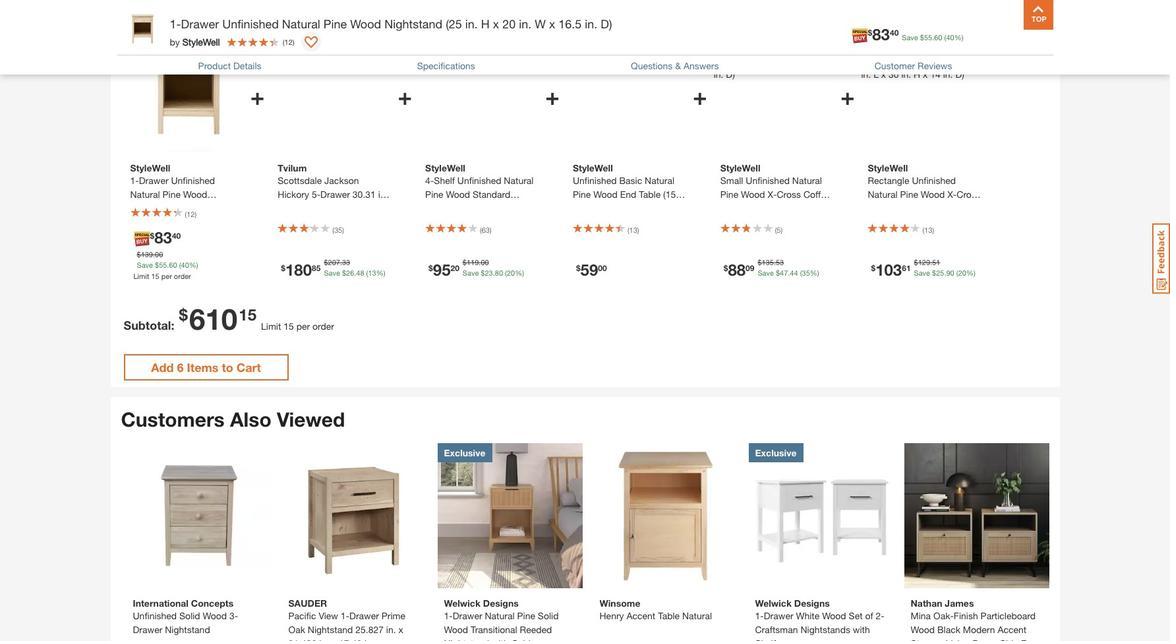 Task type: locate. For each thing, give the bounding box(es) containing it.
0 vertical spatial l
[[773, 202, 778, 213]]

15 down the 139 at the top
[[151, 272, 159, 280]]

in. right 17
[[801, 202, 810, 213]]

63
[[482, 225, 490, 234]]

order inside subtotal: $ 610 15 limit 15 per order
[[313, 321, 334, 332]]

stylewell for 95
[[426, 162, 466, 173]]

35 right 44
[[803, 269, 811, 277]]

0 vertical spatial order
[[174, 272, 191, 280]]

table inside 'stylewell unfinished basic natural pine wood end table (15 in.)'
[[639, 188, 661, 200]]

0 horizontal spatial 60
[[169, 261, 177, 269]]

2 horizontal spatial h
[[936, 216, 943, 227]]

order up 610 at the left of the page
[[174, 272, 191, 280]]

1 vertical spatial order
[[313, 321, 334, 332]]

x
[[493, 16, 500, 31], [549, 16, 556, 31], [780, 202, 785, 213], [822, 202, 827, 213], [904, 216, 909, 227], [945, 216, 950, 227], [399, 624, 404, 635], [332, 638, 337, 641]]

per inside subtotal: $ 610 15 limit 15 per order
[[297, 321, 310, 332]]

1-drawer unfinished natural pine wood nightstand (25 in. h x 20 in. w x 16.5 in. d)
[[170, 16, 613, 31]]

stylewell inside stylewell rectangle unfinished natural pine wood x-cross console table with 1-shelf (48 in. l x 30 in. h x 14 in. d)
[[868, 162, 909, 173]]

83 for save
[[154, 228, 172, 246]]

wood inside stylewell rectangle unfinished natural pine wood x-cross console table with 1-shelf (48 in. l x 30 in. h x 14 in. d)
[[921, 188, 946, 200]]

83 for $
[[873, 25, 891, 44]]

0 horizontal spatial shelf
[[434, 175, 455, 186]]

$ 83 40 up customer
[[869, 25, 899, 44]]

0 vertical spatial limit
[[134, 272, 149, 280]]

0 vertical spatial d)
[[601, 16, 613, 31]]

exclusive inside the '1 / 6' group
[[130, 30, 172, 41]]

13 down the end
[[630, 226, 638, 234]]

in. right (25
[[466, 16, 478, 31]]

0 vertical spatial per
[[161, 272, 172, 280]]

%) for 88
[[811, 269, 820, 277]]

2 horizontal spatial shelf
[[958, 202, 979, 213]]

per
[[161, 272, 172, 280], [297, 321, 310, 332]]

0 horizontal spatial 13
[[368, 269, 376, 277]]

save
[[903, 33, 919, 42], [137, 261, 153, 269], [324, 269, 340, 277], [463, 269, 479, 277], [758, 269, 774, 277], [915, 269, 931, 277]]

1 horizontal spatial limit
[[261, 321, 281, 332]]

2 horizontal spatial 00
[[599, 263, 607, 273]]

0 vertical spatial with
[[929, 202, 946, 213]]

20 left 119
[[451, 263, 460, 273]]

%) right 48
[[376, 269, 386, 277]]

solid up "reeded"
[[538, 610, 559, 621]]

83 up $ 139 . 00 save $ 55 . 60 ( 40 %) limit 15 per order
[[154, 228, 172, 246]]

0 horizontal spatial designs
[[483, 597, 519, 609]]

nightstand down view
[[308, 624, 353, 635]]

13 right 48
[[368, 269, 376, 277]]

5 + from the left
[[841, 82, 855, 110]]

welwick up craftsman
[[756, 597, 792, 609]]

wood
[[350, 16, 381, 31], [446, 188, 470, 200], [594, 188, 618, 200], [742, 188, 766, 200], [921, 188, 946, 200], [203, 610, 227, 621], [823, 610, 847, 621], [444, 624, 468, 635], [911, 624, 935, 635]]

1 vertical spatial 35
[[803, 269, 811, 277]]

1 vertical spatial 83
[[154, 228, 172, 246]]

best
[[868, 30, 888, 41]]

1- up craftsman
[[756, 610, 764, 621]]

x- inside stylewell rectangle unfinished natural pine wood x-cross console table with 1-shelf (48 in. l x 30 in. h x 14 in. d)
[[948, 188, 957, 200]]

00 inside the $ 95 20 $ 119 . 00 save $ 23 . 80 ( 20 %)
[[481, 258, 489, 266]]

15 inside $ 139 . 00 save $ 55 . 60 ( 40 %) limit 15 per order
[[151, 272, 159, 280]]

item
[[230, 9, 245, 18]]

60 up 'subtotal:' at the left
[[169, 261, 177, 269]]

) inside 3 / 6 group
[[490, 225, 492, 234]]

1 horizontal spatial accent
[[998, 624, 1027, 635]]

specifications
[[417, 60, 476, 71]]

shelf inside welwick designs 1-drawer white wood set of 2- craftsman nightstands with shelf
[[756, 638, 777, 641]]

5
[[777, 225, 781, 234]]

save down 119
[[463, 269, 479, 277]]

save up customer reviews
[[903, 33, 919, 42]]

1- inside welwick designs 1-drawer white wood set of 2- craftsman nightstands with shelf
[[756, 610, 764, 621]]

2 vertical spatial shelf
[[756, 638, 777, 641]]

103
[[876, 261, 903, 279]]

59
[[581, 261, 599, 279]]

%) right 90
[[967, 269, 976, 277]]

1 horizontal spatial ( 13 )
[[923, 225, 935, 234]]

0 vertical spatial shelf
[[434, 175, 455, 186]]

x- inside stylewell small unfinished natural pine wood x-cross coffee table (42 in. l x 17 in. h x 22 in. d)
[[768, 188, 777, 200]]

0 horizontal spatial accent
[[627, 610, 656, 621]]

20 right 90
[[959, 269, 967, 277]]

1 horizontal spatial 83
[[873, 25, 891, 44]]

) left display image
[[293, 37, 295, 46]]

1 horizontal spatial 13
[[630, 226, 638, 234]]

1 welwick from the left
[[444, 597, 481, 609]]

nightstand down transitional
[[444, 638, 489, 641]]

storage
[[911, 638, 944, 641]]

$ 83 40 for save
[[150, 228, 181, 246]]

0 horizontal spatial 83
[[154, 228, 172, 246]]

4 / 6 group
[[567, 0, 708, 298]]

best seller
[[868, 30, 916, 41]]

order inside $ 139 . 00 save $ 55 . 60 ( 40 %) limit 15 per order
[[174, 272, 191, 280]]

shelf up bookcase
[[434, 175, 455, 186]]

reviews
[[918, 60, 953, 71]]

61
[[903, 263, 911, 273]]

0 horizontal spatial with
[[492, 638, 509, 641]]

pine inside stylewell rectangle unfinished natural pine wood x-cross console table with 1-shelf (48 in. l x 30 in. h x 14 in. d)
[[901, 188, 919, 200]]

2 x- from the left
[[948, 188, 957, 200]]

in. left h)
[[485, 202, 494, 213]]

1 horizontal spatial 00
[[481, 258, 489, 266]]

by stylewell
[[170, 36, 220, 47]]

stylewell inside stylewell small unfinished natural pine wood x-cross coffee table (42 in. l x 17 in. h x 22 in. d)
[[721, 162, 761, 173]]

0 vertical spatial accent
[[627, 610, 656, 621]]

with inside welwick designs 1-drawer white wood set of 2- craftsman nightstands with shelf
[[854, 624, 871, 635]]

$ 95 20 $ 119 . 00 save $ 23 . 80 ( 20 %)
[[429, 258, 524, 279]]

pacific view 1-drawer prime oak nightstand 25.827 in. x 21.496 in. x 17.48 in. image
[[282, 443, 427, 588]]

natural inside welwick designs 1-drawer natural pine solid wood transitional reeded nightstand with cubby
[[485, 610, 515, 621]]

shelf inside stylewell rectangle unfinished natural pine wood x-cross console table with 1-shelf (48 in. l x 30 in. h x 14 in. d)
[[958, 202, 979, 213]]

shelf up 14
[[958, 202, 979, 213]]

pine
[[324, 16, 347, 31], [426, 188, 444, 200], [573, 188, 591, 200], [721, 188, 739, 200], [901, 188, 919, 200], [517, 610, 536, 621]]

cross up 14
[[957, 188, 982, 200]]

1 vertical spatial limit
[[261, 321, 281, 332]]

) down 'stylewell unfinished basic natural pine wood end table (15 in.)'
[[638, 226, 640, 234]]

unfinished up (42
[[746, 175, 790, 186]]

save $ 55 . 60 ( 40 %)
[[903, 33, 964, 42]]

h left 14
[[936, 216, 943, 227]]

unfinished up in.)
[[573, 175, 617, 186]]

1 vertical spatial 60
[[169, 261, 177, 269]]

with down the set
[[854, 624, 871, 635]]

0 vertical spatial $ 83 40
[[869, 25, 899, 44]]

0 vertical spatial 35
[[334, 225, 343, 234]]

save inside $ 88 09 $ 135 . 53 save $ 47 . 44 ( 35 %)
[[758, 269, 774, 277]]

by
[[170, 36, 180, 47]]

l inside stylewell small unfinished natural pine wood x-cross coffee table (42 in. l x 17 in. h x 22 in. d)
[[773, 202, 778, 213]]

nightstands
[[801, 624, 851, 635]]

to
[[222, 360, 233, 375]]

customer reviews
[[875, 60, 953, 71]]

x- up ( 5 )
[[768, 188, 777, 200]]

add 6 items to cart
[[151, 360, 261, 375]]

l left 17
[[773, 202, 778, 213]]

1 horizontal spatial x-
[[948, 188, 957, 200]]

shelf
[[434, 175, 455, 186], [958, 202, 979, 213], [756, 638, 777, 641]]

1 horizontal spatial $ 83 40
[[869, 25, 899, 44]]

4 + from the left
[[693, 82, 708, 110]]

3-
[[230, 610, 238, 621]]

prime
[[382, 610, 406, 621]]

stylewell up 4-
[[426, 162, 466, 173]]

+ inside 2 / 6 group
[[398, 82, 412, 110]]

wood inside welwick designs 1-drawer white wood set of 2- craftsman nightstands with shelf
[[823, 610, 847, 621]]

( 13 ) inside 6 / 6 group
[[923, 225, 935, 234]]

exclusive inside 4 / 6 group
[[573, 30, 615, 41]]

select
[[145, 9, 171, 20], [292, 9, 318, 20], [440, 9, 466, 20], [588, 9, 614, 20]]

in. inside "tvilum scottsdale jackson hickory 5-drawer 30.31 in. dresser chest"
[[378, 188, 388, 200]]

( 13 ) for end
[[628, 226, 640, 234]]

select for the '1 / 6' group
[[145, 9, 171, 20]]

%) right 80
[[515, 269, 524, 277]]

0 horizontal spatial per
[[161, 272, 172, 280]]

table left (15
[[639, 188, 661, 200]]

save for 180
[[324, 269, 340, 277]]

+ inside 5 / 6 group
[[841, 82, 855, 110]]

$ 83 40 up the 139 at the top
[[150, 228, 181, 246]]

0 horizontal spatial x-
[[768, 188, 777, 200]]

cross for 88
[[777, 188, 802, 200]]

( 13 ) inside 4 / 6 group
[[628, 226, 640, 234]]

select inside the '1 / 6' group
[[145, 9, 171, 20]]

35 down chest
[[334, 225, 343, 234]]

53
[[776, 258, 785, 266]]

unfinished inside stylewell small unfinished natural pine wood x-cross coffee table (42 in. l x 17 in. h x 22 in. d)
[[746, 175, 790, 186]]

%) inside $ 88 09 $ 135 . 53 save $ 47 . 44 ( 35 %)
[[811, 269, 820, 277]]

unfinished inside international concepts unfinished solid wood 3- drawer nightstand
[[133, 610, 177, 621]]

small unfinished natural pine wood x-cross coffee table (42 in. l x 17 in. h x 22 in. d) image
[[714, 26, 841, 153]]

viewed
[[277, 408, 345, 431]]

specifications button
[[417, 60, 476, 71], [417, 60, 476, 71]]

exclusive inside 3 / 6 group
[[426, 30, 467, 41]]

1 horizontal spatial order
[[313, 321, 334, 332]]

0 horizontal spatial order
[[174, 272, 191, 280]]

25
[[937, 269, 945, 277]]

2 solid from the left
[[538, 610, 559, 621]]

transitional
[[471, 624, 518, 635]]

1- up 14
[[949, 202, 958, 213]]

wood inside international concepts unfinished solid wood 3- drawer nightstand
[[203, 610, 227, 621]]

( 13 ) right 30
[[923, 225, 935, 234]]

0 horizontal spatial limit
[[134, 272, 149, 280]]

1 vertical spatial with
[[854, 624, 871, 635]]

unfinished for small
[[746, 175, 790, 186]]

scottsdale
[[278, 175, 322, 186]]

pine inside stylewell 4-shelf unfinished natural pine wood standard bookcase (58 in. h)
[[426, 188, 444, 200]]

1 horizontal spatial 35
[[803, 269, 811, 277]]

2 select from the left
[[292, 9, 318, 20]]

0 horizontal spatial l
[[773, 202, 778, 213]]

33
[[342, 258, 350, 266]]

save inside the $ 180 85 $ 207 . 33 save $ 26 . 48 ( 13 %)
[[324, 269, 340, 277]]

1 horizontal spatial per
[[297, 321, 310, 332]]

95
[[433, 261, 451, 279]]

table right henry
[[658, 610, 680, 621]]

d) down "(48"
[[868, 230, 877, 241]]

bookcase
[[426, 202, 467, 213]]

this
[[213, 9, 227, 18]]

1 vertical spatial d)
[[746, 216, 755, 227]]

display image
[[305, 36, 318, 49]]

subtotal:
[[124, 318, 174, 333]]

table up 22
[[721, 202, 743, 213]]

1 vertical spatial 55
[[159, 261, 167, 269]]

0 horizontal spatial 35
[[334, 225, 343, 234]]

83 left seller
[[873, 25, 891, 44]]

$ 103 61 $ 129 . 51 save $ 25 . 90 ( 20 %)
[[872, 258, 976, 279]]

) up the 53
[[781, 225, 783, 234]]

pine for unfinished
[[573, 188, 591, 200]]

$ 83 40 inside the '1 / 6' group
[[150, 228, 181, 246]]

2 + from the left
[[398, 82, 412, 110]]

unfinished solid wood 3-drawer nightstand image
[[126, 443, 271, 588]]

nightstand left (25
[[385, 16, 443, 31]]

stylewell for 103
[[868, 162, 909, 173]]

1 horizontal spatial welwick
[[756, 597, 792, 609]]

stylewell up small
[[721, 162, 761, 173]]

tvilum
[[278, 162, 307, 173]]

customers also viewed
[[121, 408, 345, 431]]

l left 30
[[896, 216, 901, 227]]

0 horizontal spatial solid
[[179, 610, 200, 621]]

%) inside the $ 95 20 $ 119 . 00 save $ 23 . 80 ( 20 %)
[[515, 269, 524, 277]]

this item
[[213, 9, 245, 18]]

per up 'subtotal:' at the left
[[161, 272, 172, 280]]

pine inside welwick designs 1-drawer natural pine solid wood transitional reeded nightstand with cubby
[[517, 610, 536, 621]]

cross up 17
[[777, 188, 802, 200]]

save down 129
[[915, 269, 931, 277]]

+ inside 3 / 6 group
[[546, 82, 560, 110]]

) down standard
[[490, 225, 492, 234]]

nightstand inside welwick designs 1-drawer natural pine solid wood transitional reeded nightstand with cubby
[[444, 638, 489, 641]]

sauder pacific view 1-drawer prime oak nightstand 25.827 in. x 21.496 in. x 17.48 in.
[[289, 597, 406, 641]]

save for 103
[[915, 269, 931, 277]]

2-
[[876, 610, 885, 621]]

1 vertical spatial per
[[297, 321, 310, 332]]

%)
[[955, 33, 964, 42], [189, 261, 198, 269], [376, 269, 386, 277], [515, 269, 524, 277], [811, 269, 820, 277], [967, 269, 976, 277]]

(48
[[868, 216, 881, 227]]

( 13 ) for x-
[[923, 225, 935, 234]]

47
[[780, 269, 789, 277]]

save inside $ 139 . 00 save $ 55 . 60 ( 40 %) limit 15 per order
[[137, 261, 153, 269]]

per down 180 at the left
[[297, 321, 310, 332]]

welwick for welwick designs 1-drawer natural pine solid wood transitional reeded nightstand with cubby
[[444, 597, 481, 609]]

drawer inside international concepts unfinished solid wood 3- drawer nightstand
[[133, 624, 163, 635]]

cross
[[777, 188, 802, 200], [957, 188, 982, 200]]

save inside $ 103 61 $ 129 . 51 save $ 25 . 90 ( 20 %)
[[915, 269, 931, 277]]

select up specifications
[[440, 9, 466, 20]]

1 vertical spatial h
[[813, 202, 820, 213]]

drawer up craftsman
[[764, 610, 794, 621]]

table up 30
[[905, 202, 927, 213]]

unfinished up standard
[[458, 175, 502, 186]]

pine for drawer
[[324, 16, 347, 31]]

welwick designs 1-drawer white wood set of 2- craftsman nightstands with shelf
[[756, 597, 885, 641]]

83 inside the '1 / 6' group
[[154, 228, 172, 246]]

1 designs from the left
[[483, 597, 519, 609]]

shelf for welwick designs 1-drawer white wood set of 2- craftsman nightstands with shelf
[[756, 638, 777, 641]]

1 + from the left
[[250, 82, 265, 110]]

0 vertical spatial 55
[[925, 33, 933, 42]]

x right w
[[549, 16, 556, 31]]

pine inside 'stylewell unfinished basic natural pine wood end table (15 in.)'
[[573, 188, 591, 200]]

0 horizontal spatial welwick
[[444, 597, 481, 609]]

14
[[953, 216, 963, 227]]

scottsdale jackson hickory 5-drawer 30.31 in. dresser chest image
[[271, 26, 398, 153]]

wood inside 'stylewell unfinished basic natural pine wood end table (15 in.)'
[[594, 188, 618, 200]]

drawer up 25.827
[[350, 610, 379, 621]]

exclusive for "unfinished basic natural pine wood end table (15 in.)" image
[[573, 30, 615, 41]]

cross inside stylewell small unfinished natural pine wood x-cross coffee table (42 in. l x 17 in. h x 22 in. d)
[[777, 188, 802, 200]]

nightstand
[[385, 16, 443, 31], [165, 624, 210, 635], [308, 624, 353, 635], [444, 638, 489, 641]]

select right 16.5
[[588, 9, 614, 20]]

1 horizontal spatial cross
[[957, 188, 982, 200]]

natural inside stylewell rectangle unfinished natural pine wood x-cross console table with 1-shelf (48 in. l x 30 in. h x 14 in. d)
[[868, 188, 898, 200]]

table inside stylewell rectangle unfinished natural pine wood x-cross console table with 1-shelf (48 in. l x 30 in. h x 14 in. d)
[[905, 202, 927, 213]]

0 horizontal spatial cross
[[777, 188, 802, 200]]

0 horizontal spatial h
[[481, 16, 490, 31]]

solid down concepts
[[179, 610, 200, 621]]

55 up 'subtotal:' at the left
[[159, 261, 167, 269]]

1 vertical spatial l
[[896, 216, 901, 227]]

select up 'by'
[[145, 9, 171, 20]]

3 + from the left
[[546, 82, 560, 110]]

designs for natural
[[483, 597, 519, 609]]

1 horizontal spatial h
[[813, 202, 820, 213]]

2 designs from the left
[[795, 597, 830, 609]]

1- inside welwick designs 1-drawer natural pine solid wood transitional reeded nightstand with cubby
[[444, 610, 453, 621]]

0 horizontal spatial 15
[[151, 272, 159, 280]]

) for 88
[[781, 225, 783, 234]]

16.5
[[559, 16, 582, 31]]

international concepts unfinished solid wood 3- drawer nightstand
[[133, 597, 238, 635]]

$ 83 40
[[869, 25, 899, 44], [150, 228, 181, 246]]

0 vertical spatial 83
[[873, 25, 891, 44]]

h)
[[497, 202, 506, 213]]

unfinished inside stylewell rectangle unfinished natural pine wood x-cross console table with 1-shelf (48 in. l x 30 in. h x 14 in. d)
[[913, 175, 957, 186]]

2 vertical spatial with
[[492, 638, 509, 641]]

cross for 103
[[957, 188, 982, 200]]

3 select from the left
[[440, 9, 466, 20]]

stylewell up rectangle at the top of the page
[[868, 162, 909, 173]]

%) inside $ 103 61 $ 129 . 51 save $ 25 . 90 ( 20 %)
[[967, 269, 976, 277]]

2 vertical spatial h
[[936, 216, 943, 227]]

h right (25
[[481, 16, 490, 31]]

1 horizontal spatial solid
[[538, 610, 559, 621]]

) for 95
[[490, 225, 492, 234]]

in. left w
[[519, 16, 532, 31]]

save for 88
[[758, 269, 774, 277]]

1 horizontal spatial with
[[854, 624, 871, 635]]

&
[[676, 60, 681, 71]]

) inside 2 / 6 group
[[343, 225, 344, 234]]

( 12 )
[[283, 37, 295, 46]]

in. right 30.31
[[378, 188, 388, 200]]

1 horizontal spatial d)
[[746, 216, 755, 227]]

4 select from the left
[[588, 9, 614, 20]]

5 / 6 group
[[714, 0, 855, 298]]

2 cross from the left
[[957, 188, 982, 200]]

0 horizontal spatial 00
[[155, 250, 163, 258]]

1 cross from the left
[[777, 188, 802, 200]]

dresser
[[278, 202, 310, 213]]

with for welwick designs 1-drawer natural pine solid wood transitional reeded nightstand with cubby
[[492, 638, 509, 641]]

1 vertical spatial shelf
[[958, 202, 979, 213]]

2 vertical spatial d)
[[868, 230, 877, 241]]

with inside stylewell rectangle unfinished natural pine wood x-cross console table with 1-shelf (48 in. l x 30 in. h x 14 in. d)
[[929, 202, 946, 213]]

particleboard
[[981, 610, 1036, 621]]

180
[[286, 261, 312, 279]]

22
[[721, 216, 731, 227]]

exclusive for 1-drawer natural pine solid wood transitional reeded nightstand with cubby image
[[444, 447, 486, 458]]

20
[[503, 16, 516, 31], [451, 263, 460, 273], [507, 269, 515, 277], [959, 269, 967, 277]]

unfinished right rectangle at the top of the page
[[913, 175, 957, 186]]

welwick inside welwick designs 1-drawer natural pine solid wood transitional reeded nightstand with cubby
[[444, 597, 481, 609]]

product
[[198, 60, 231, 71]]

cubby
[[512, 638, 539, 641]]

pine inside stylewell small unfinished natural pine wood x-cross coffee table (42 in. l x 17 in. h x 22 in. d)
[[721, 188, 739, 200]]

2 welwick from the left
[[756, 597, 792, 609]]

1 horizontal spatial designs
[[795, 597, 830, 609]]

0 horizontal spatial $ 83 40
[[150, 228, 181, 246]]

save down the 139 at the top
[[137, 261, 153, 269]]

1 select from the left
[[145, 9, 171, 20]]

stylewell inside stylewell 4-shelf unfinished natural pine wood standard bookcase (58 in. h)
[[426, 162, 466, 173]]

2 horizontal spatial d)
[[868, 230, 877, 241]]

in. right 30
[[924, 216, 934, 227]]

6
[[177, 360, 184, 375]]

2 horizontal spatial 13
[[925, 225, 933, 234]]

%) right 44
[[811, 269, 820, 277]]

0 vertical spatial 60
[[935, 33, 943, 42]]

(58
[[469, 202, 482, 213]]

60
[[935, 33, 943, 42], [169, 261, 177, 269]]

save inside the $ 95 20 $ 119 . 00 save $ 23 . 80 ( 20 %)
[[463, 269, 479, 277]]

1 horizontal spatial shelf
[[756, 638, 777, 641]]

with inside welwick designs 1-drawer natural pine solid wood transitional reeded nightstand with cubby
[[492, 638, 509, 641]]

feedback link image
[[1153, 223, 1171, 294]]

88
[[729, 261, 746, 279]]

product image image
[[120, 7, 163, 49]]

13 right 30
[[925, 225, 933, 234]]

) right 30
[[933, 225, 935, 234]]

designs inside welwick designs 1-drawer natural pine solid wood transitional reeded nightstand with cubby
[[483, 597, 519, 609]]

00
[[155, 250, 163, 258], [481, 258, 489, 266], [599, 263, 607, 273]]

pine for rectangle
[[901, 188, 919, 200]]

) up 33
[[343, 225, 344, 234]]

1 vertical spatial $ 83 40
[[150, 228, 181, 246]]

stylewell up in.)
[[573, 162, 613, 173]]

accent up side
[[998, 624, 1027, 635]]

h down 'coffee'
[[813, 202, 820, 213]]

.
[[933, 33, 935, 42], [153, 250, 155, 258], [340, 258, 342, 266], [479, 258, 481, 266], [774, 258, 776, 266], [931, 258, 933, 266], [167, 261, 169, 269], [354, 269, 356, 277], [493, 269, 495, 277], [789, 269, 791, 277], [945, 269, 947, 277]]

30.31
[[353, 188, 376, 200]]

1 x- from the left
[[768, 188, 777, 200]]

13 inside 4 / 6 group
[[630, 226, 638, 234]]

select up display image
[[292, 9, 318, 20]]

20 right 80
[[507, 269, 515, 277]]

order down the $ 180 85 $ 207 . 33 save $ 26 . 48 ( 13 %) at top left
[[313, 321, 334, 332]]

1 horizontal spatial l
[[896, 216, 901, 227]]

d) right 16.5
[[601, 16, 613, 31]]

in. right 21.496
[[319, 638, 329, 641]]

also
[[230, 408, 272, 431]]

wood inside nathan james mina oak-finish particleboard wood black modern accent storage living room side e
[[911, 624, 935, 635]]

2 horizontal spatial with
[[929, 202, 946, 213]]

select inside 2 / 6 group
[[292, 9, 318, 20]]

drawer down international
[[133, 624, 163, 635]]

%) inside the $ 180 85 $ 207 . 33 save $ 26 . 48 ( 13 %)
[[376, 269, 386, 277]]

with for welwick designs 1-drawer white wood set of 2- craftsman nightstands with shelf
[[854, 624, 871, 635]]

drawer inside "tvilum scottsdale jackson hickory 5-drawer 30.31 in. dresser chest"
[[321, 188, 350, 200]]

1 vertical spatial accent
[[998, 624, 1027, 635]]

nightstand down concepts
[[165, 624, 210, 635]]

0 horizontal spatial ( 13 )
[[628, 226, 640, 234]]

0 horizontal spatial 55
[[159, 261, 167, 269]]

1 horizontal spatial 55
[[925, 33, 933, 42]]

standard
[[473, 188, 511, 200]]

concepts
[[191, 597, 234, 609]]

1 solid from the left
[[179, 610, 200, 621]]

finish
[[954, 610, 979, 621]]

drawer down jackson
[[321, 188, 350, 200]]



Task type: vqa. For each thing, say whether or not it's contained in the screenshot.
Image for Shop All Shades
no



Task type: describe. For each thing, give the bounding box(es) containing it.
stylewell small unfinished natural pine wood x-cross coffee table (42 in. l x 17 in. h x 22 in. d)
[[721, 162, 831, 227]]

solid inside international concepts unfinished solid wood 3- drawer nightstand
[[179, 610, 200, 621]]

natural inside winsome henry accent table natural
[[683, 610, 713, 621]]

drawer inside welwick designs 1-drawer natural pine solid wood transitional reeded nightstand with cubby
[[453, 610, 483, 621]]

+ for 4 / 6 group
[[693, 82, 708, 110]]

wood inside welwick designs 1-drawer natural pine solid wood transitional reeded nightstand with cubby
[[444, 624, 468, 635]]

d) inside stylewell rectangle unfinished natural pine wood x-cross console table with 1-shelf (48 in. l x 30 in. h x 14 in. d)
[[868, 230, 877, 241]]

80
[[495, 269, 503, 277]]

l inside stylewell rectangle unfinished natural pine wood x-cross console table with 1-shelf (48 in. l x 30 in. h x 14 in. d)
[[896, 216, 901, 227]]

add
[[151, 360, 174, 375]]

1- inside the sauder pacific view 1-drawer prime oak nightstand 25.827 in. x 21.496 in. x 17.48 in.
[[341, 610, 350, 621]]

25.827
[[356, 624, 384, 635]]

2 / 6 group
[[271, 0, 412, 298]]

1- inside stylewell rectangle unfinished natural pine wood x-cross console table with 1-shelf (48 in. l x 30 in. h x 14 in. d)
[[949, 202, 958, 213]]

subtotal: $ 610 15 limit 15 per order
[[124, 302, 334, 336]]

+ inside the '1 / 6' group
[[250, 82, 265, 110]]

) for 180
[[343, 225, 344, 234]]

00 inside $ 59 00
[[599, 263, 607, 273]]

13 inside the $ 180 85 $ 207 . 33 save $ 26 . 48 ( 13 %)
[[368, 269, 376, 277]]

table inside stylewell small unfinished natural pine wood x-cross coffee table (42 in. l x 17 in. h x 22 in. d)
[[721, 202, 743, 213]]

items
[[187, 360, 219, 375]]

$ 59 00
[[577, 261, 607, 279]]

stylewell inside 'stylewell unfinished basic natural pine wood end table (15 in.)'
[[573, 162, 613, 173]]

unfinished for rectangle
[[913, 175, 957, 186]]

4-
[[426, 175, 434, 186]]

pacific
[[289, 610, 316, 621]]

save for 95
[[463, 269, 479, 277]]

x- for 103
[[948, 188, 957, 200]]

48
[[356, 269, 365, 277]]

(42
[[745, 202, 758, 213]]

select for 4 / 6 group
[[588, 9, 614, 20]]

13 for end
[[630, 226, 638, 234]]

00 inside $ 139 . 00 save $ 55 . 60 ( 40 %) limit 15 per order
[[155, 250, 163, 258]]

+ for 3 / 6 group
[[546, 82, 560, 110]]

pine for small
[[721, 188, 739, 200]]

23
[[485, 269, 493, 277]]

3 / 6 group
[[419, 0, 560, 298]]

17
[[788, 202, 798, 213]]

5-
[[312, 188, 321, 200]]

40 inside $ 139 . 00 save $ 55 . 60 ( 40 %) limit 15 per order
[[181, 261, 189, 269]]

welwick for welwick designs 1-drawer white wood set of 2- craftsman nightstands with shelf
[[756, 597, 792, 609]]

17.48
[[339, 638, 362, 641]]

reeded
[[520, 624, 552, 635]]

stylewell 4-shelf unfinished natural pine wood standard bookcase (58 in. h)
[[426, 162, 534, 213]]

129
[[919, 258, 931, 266]]

2 horizontal spatial 15
[[284, 321, 294, 332]]

139
[[141, 250, 153, 258]]

135
[[762, 258, 774, 266]]

per inside $ 139 . 00 save $ 55 . 60 ( 40 %) limit 15 per order
[[161, 272, 172, 280]]

drawer inside the sauder pacific view 1-drawer prime oak nightstand 25.827 in. x 21.496 in. x 17.48 in.
[[350, 610, 379, 621]]

natural inside 'stylewell unfinished basic natural pine wood end table (15 in.)'
[[645, 175, 675, 186]]

hickory
[[278, 188, 309, 200]]

( inside 4 / 6 group
[[628, 226, 630, 234]]

+ for 5 / 6 group
[[841, 82, 855, 110]]

room
[[973, 638, 998, 641]]

details
[[234, 60, 262, 71]]

mina
[[911, 610, 932, 621]]

( inside the $ 95 20 $ 119 . 00 save $ 23 . 80 ( 20 %)
[[505, 269, 507, 277]]

1 / 6 group
[[124, 0, 265, 298]]

side
[[1001, 638, 1019, 641]]

unfinished inside 'stylewell unfinished basic natural pine wood end table (15 in.)'
[[573, 175, 617, 186]]

oak-
[[934, 610, 954, 621]]

%) inside $ 139 . 00 save $ 55 . 60 ( 40 %) limit 15 per order
[[189, 261, 198, 269]]

wood inside stylewell 4-shelf unfinished natural pine wood standard bookcase (58 in. h)
[[446, 188, 470, 200]]

in. down 25.827
[[365, 638, 375, 641]]

x left 14
[[945, 216, 950, 227]]

designs for white
[[795, 597, 830, 609]]

$ 83 40 for $
[[869, 25, 899, 44]]

rectangle unfinished natural pine wood x-cross console table with 1-shelf (48 in. l x 30 in. h x 14 in. d) image
[[862, 26, 989, 153]]

x left 30
[[904, 216, 909, 227]]

55 inside $ 139 . 00 save $ 55 . 60 ( 40 %) limit 15 per order
[[159, 261, 167, 269]]

13 for x-
[[925, 225, 933, 234]]

$ inside $ 59 00
[[577, 263, 581, 273]]

h inside stylewell small unfinished natural pine wood x-cross coffee table (42 in. l x 17 in. h x 22 in. d)
[[813, 202, 820, 213]]

coffee
[[804, 188, 831, 200]]

mina oak-finish particleboard wood black modern accent storage living room side end table bedroom nightstand, set of 2 image
[[905, 443, 1050, 588]]

exclusive for 4-shelf unfinished natural pine wood standard bookcase (58 in. h) image
[[426, 30, 467, 41]]

( inside $ 103 61 $ 129 . 51 save $ 25 . 90 ( 20 %)
[[957, 269, 959, 277]]

) for 103
[[933, 225, 935, 234]]

in. right 14
[[966, 216, 975, 227]]

in. down prime
[[386, 624, 396, 635]]

4-shelf unfinished natural pine wood standard bookcase (58 in. h) image
[[419, 26, 546, 153]]

%) for 103
[[967, 269, 976, 277]]

nathan
[[911, 597, 943, 609]]

( inside $ 139 . 00 save $ 55 . 60 ( 40 %) limit 15 per order
[[179, 261, 181, 269]]

select for 3 / 6 group
[[440, 9, 466, 20]]

35 inside 2 / 6 group
[[334, 225, 343, 234]]

international
[[133, 597, 189, 609]]

09
[[746, 263, 755, 273]]

top button
[[1024, 0, 1054, 30]]

1-drawer natural pine solid wood transitional reeded nightstand with cubby image
[[438, 443, 583, 588]]

in. right 22
[[734, 216, 743, 227]]

( 35 )
[[333, 225, 344, 234]]

$ 180 85 $ 207 . 33 save $ 26 . 48 ( 13 %)
[[281, 258, 386, 279]]

wood inside stylewell small unfinished natural pine wood x-cross coffee table (42 in. l x 17 in. h x 22 in. d)
[[742, 188, 766, 200]]

) inside 4 / 6 group
[[638, 226, 640, 234]]

in. right "(48"
[[884, 216, 893, 227]]

x left 17.48
[[332, 638, 337, 641]]

white
[[797, 610, 820, 621]]

%) for 95
[[515, 269, 524, 277]]

0 vertical spatial h
[[481, 16, 490, 31]]

in. right 16.5
[[585, 16, 598, 31]]

end
[[621, 188, 637, 200]]

x down prime
[[399, 624, 404, 635]]

select for 2 / 6 group
[[292, 9, 318, 20]]

answers
[[684, 60, 719, 71]]

chest
[[312, 202, 336, 213]]

shelf for stylewell rectangle unfinished natural pine wood x-cross console table with 1-shelf (48 in. l x 30 in. h x 14 in. d)
[[958, 202, 979, 213]]

90
[[947, 269, 955, 277]]

0 horizontal spatial d)
[[601, 16, 613, 31]]

x right (25
[[493, 16, 500, 31]]

stylewell right 'by'
[[183, 36, 220, 47]]

(15
[[664, 188, 676, 200]]

natural inside stylewell small unfinished natural pine wood x-cross coffee table (42 in. l x 17 in. h x 22 in. d)
[[793, 175, 823, 186]]

henry
[[600, 610, 624, 621]]

( inside $ 88 09 $ 135 . 53 save $ 47 . 44 ( 35 %)
[[801, 269, 803, 277]]

natural inside stylewell 4-shelf unfinished natural pine wood standard bookcase (58 in. h)
[[504, 175, 534, 186]]

limit inside subtotal: $ 610 15 limit 15 per order
[[261, 321, 281, 332]]

rectangle
[[868, 175, 910, 186]]

drawer inside welwick designs 1-drawer white wood set of 2- craftsman nightstands with shelf
[[764, 610, 794, 621]]

12
[[285, 37, 293, 46]]

henry accent table natural image
[[593, 443, 739, 588]]

1- up 'by'
[[170, 16, 181, 31]]

$ 88 09 $ 135 . 53 save $ 47 . 44 ( 35 %)
[[724, 258, 820, 279]]

1 horizontal spatial 60
[[935, 33, 943, 42]]

drawer up 'by stylewell'
[[181, 16, 219, 31]]

oak
[[289, 624, 305, 635]]

60 inside $ 139 . 00 save $ 55 . 60 ( 40 %) limit 15 per order
[[169, 261, 177, 269]]

winsome henry accent table natural
[[600, 597, 713, 621]]

nightstand inside the sauder pacific view 1-drawer prime oak nightstand 25.827 in. x 21.496 in. x 17.48 in.
[[308, 624, 353, 635]]

$ 139 . 00 save $ 55 . 60 ( 40 %) limit 15 per order
[[134, 250, 198, 280]]

of
[[866, 610, 874, 621]]

add 6 items to cart button
[[124, 354, 289, 381]]

craftsman
[[756, 624, 799, 635]]

stylewell unfinished basic natural pine wood end table (15 in.)
[[573, 162, 676, 213]]

exclusive for 1-drawer white wood set of 2-craftsman nightstands with shelf image
[[756, 447, 797, 458]]

( inside the $ 180 85 $ 207 . 33 save $ 26 . 48 ( 13 %)
[[367, 269, 368, 277]]

accent inside nathan james mina oak-finish particleboard wood black modern accent storage living room side e
[[998, 624, 1027, 635]]

$ inside subtotal: $ 610 15 limit 15 per order
[[179, 305, 188, 324]]

(25
[[446, 16, 462, 31]]

jackson
[[325, 175, 359, 186]]

product details
[[198, 60, 262, 71]]

unfinished for concepts
[[133, 610, 177, 621]]

in. right (42
[[760, 202, 770, 213]]

black
[[938, 624, 961, 635]]

1 horizontal spatial 15
[[239, 305, 257, 324]]

unfinished basic natural pine wood end table (15 in.) image
[[567, 26, 693, 153]]

21.496
[[289, 638, 317, 641]]

%) for 180
[[376, 269, 386, 277]]

d) inside stylewell small unfinished natural pine wood x-cross coffee table (42 in. l x 17 in. h x 22 in. d)
[[746, 216, 755, 227]]

1-drawer white wood set of 2-craftsman nightstands with shelf image
[[749, 443, 894, 588]]

unfinished inside stylewell 4-shelf unfinished natural pine wood standard bookcase (58 in. h)
[[458, 175, 502, 186]]

unfinished for drawer
[[222, 16, 279, 31]]

x left 17
[[780, 202, 785, 213]]

35 inside $ 88 09 $ 135 . 53 save $ 47 . 44 ( 35 %)
[[803, 269, 811, 277]]

h inside stylewell rectangle unfinished natural pine wood x-cross console table with 1-shelf (48 in. l x 30 in. h x 14 in. d)
[[936, 216, 943, 227]]

x down 'coffee'
[[822, 202, 827, 213]]

modern
[[964, 624, 996, 635]]

%) right seller
[[955, 33, 964, 42]]

small
[[721, 175, 744, 186]]

questions & answers
[[631, 60, 719, 71]]

in. inside stylewell 4-shelf unfinished natural pine wood standard bookcase (58 in. h)
[[485, 202, 494, 213]]

stylewell for 88
[[721, 162, 761, 173]]

table inside winsome henry accent table natural
[[658, 610, 680, 621]]

20 left w
[[503, 16, 516, 31]]

30
[[911, 216, 921, 227]]

set
[[849, 610, 863, 621]]

solid inside welwick designs 1-drawer natural pine solid wood transitional reeded nightstand with cubby
[[538, 610, 559, 621]]

shelf inside stylewell 4-shelf unfinished natural pine wood standard bookcase (58 in. h)
[[434, 175, 455, 186]]

limit inside $ 139 . 00 save $ 55 . 60 ( 40 %) limit 15 per order
[[134, 272, 149, 280]]

winsome
[[600, 597, 641, 609]]

85
[[312, 263, 321, 273]]

basic
[[620, 175, 643, 186]]

james
[[946, 597, 975, 609]]

nightstand inside international concepts unfinished solid wood 3- drawer nightstand
[[165, 624, 210, 635]]

view
[[319, 610, 338, 621]]

accent inside winsome henry accent table natural
[[627, 610, 656, 621]]

6 / 6 group
[[862, 0, 1003, 298]]

+ for 2 / 6 group
[[398, 82, 412, 110]]

living
[[946, 638, 971, 641]]

welwick designs 1-drawer natural pine solid wood transitional reeded nightstand with cubby
[[444, 597, 559, 641]]

console
[[868, 202, 903, 213]]

x- for 88
[[768, 188, 777, 200]]

26
[[346, 269, 354, 277]]

51
[[933, 258, 941, 266]]

20 inside $ 103 61 $ 129 . 51 save $ 25 . 90 ( 20 %)
[[959, 269, 967, 277]]

questions
[[631, 60, 673, 71]]



